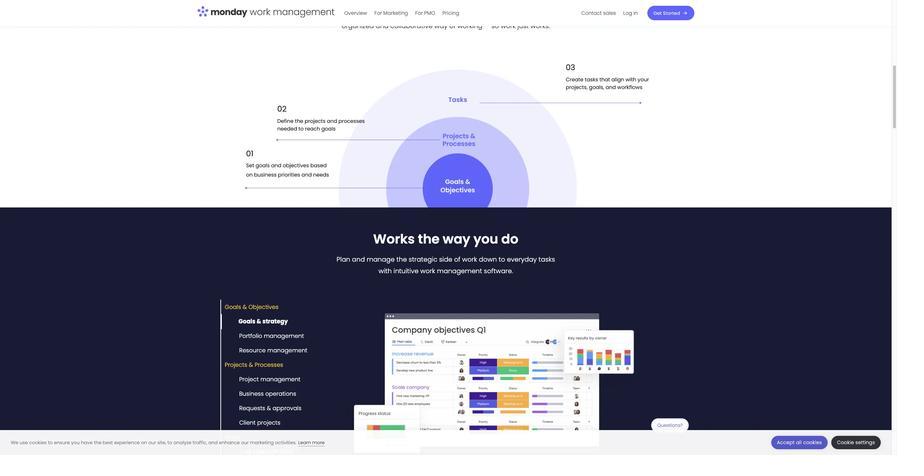Task type: describe. For each thing, give the bounding box(es) containing it.
parlax placeholder image
[[238, 55, 654, 207]]

overview
[[345, 9, 367, 17]]

pmo
[[425, 9, 436, 17]]

sales
[[604, 9, 617, 17]]

work left down
[[462, 255, 477, 264]]

working
[[458, 21, 483, 30]]

goals & strategy tab
[[220, 314, 288, 329]]

goals & objectives
[[225, 303, 279, 311]]

dialog containing we use cookies to ensure you have the best experience on our site, to analyze traffic, and enhance our marketing activities.
[[0, 430, 892, 455]]

activities.
[[275, 439, 297, 446]]

projects
[[257, 418, 280, 427]]

do
[[501, 230, 519, 248]]

resource management tab
[[220, 343, 308, 358]]

cookie settings
[[837, 439, 875, 446]]

strategy
[[263, 317, 288, 326]]

to inside the from setting goals to navigating projects, processes, and everyday tasks monday work management is an organized and collaborative way of working — so work just works.
[[336, 10, 342, 19]]

portfolio management
[[239, 332, 304, 340]]

approvals
[[273, 404, 302, 412]]

questions?
[[657, 422, 683, 428]]

navigating
[[344, 10, 379, 19]]

log in
[[624, 9, 638, 17]]

1 our from the left
[[148, 439, 156, 446]]

questions? button
[[651, 418, 689, 437]]

down
[[479, 255, 497, 264]]

goals & strategy
[[239, 317, 288, 326]]

and down for marketing link
[[376, 21, 389, 30]]

for pmo link
[[412, 7, 439, 19]]

cookie settings button
[[832, 436, 881, 449]]

so
[[492, 21, 499, 30]]

get started button
[[648, 6, 695, 20]]

organized
[[342, 21, 374, 30]]

resource
[[239, 346, 266, 355]]

plan
[[337, 255, 350, 264]]

management for resource management
[[267, 346, 308, 355]]

with
[[379, 266, 392, 275]]

requests
[[239, 404, 265, 412]]

have
[[81, 439, 93, 446]]

accept
[[777, 439, 795, 446]]

tasks inside the from setting goals to navigating projects, processes, and everyday tasks monday work management is an organized and collaborative way of working — so work just works.
[[492, 10, 508, 19]]

operations
[[265, 390, 296, 398]]

cookies for all
[[804, 439, 822, 446]]

1 horizontal spatial you
[[474, 230, 498, 248]]

plan and manage the strategic side of work down to everyday tasks with intuitive work management software.
[[337, 255, 555, 275]]

learn
[[298, 439, 311, 446]]

site,
[[157, 439, 166, 446]]

you inside dialog
[[71, 439, 80, 446]]

2 our from the left
[[241, 439, 249, 446]]

contact sales button
[[578, 7, 620, 19]]

intuitive
[[394, 266, 419, 275]]

list containing contact sales
[[578, 0, 642, 26]]

work right so
[[501, 21, 516, 30]]

just
[[518, 21, 529, 30]]

log
[[624, 9, 633, 17]]

monday
[[510, 10, 537, 19]]

projects,
[[380, 10, 408, 19]]

overview link
[[341, 7, 371, 19]]

cookie
[[837, 439, 854, 446]]

1 vertical spatial way
[[443, 230, 471, 248]]

learn more link
[[298, 439, 325, 446]]

started
[[663, 10, 680, 16]]

on
[[141, 439, 147, 446]]

experience
[[114, 439, 140, 446]]

management for portfolio management
[[264, 332, 304, 340]]

accept all cookies button
[[772, 436, 828, 449]]

from
[[274, 10, 291, 19]]

management for project management
[[260, 375, 301, 383]]

use
[[20, 439, 28, 446]]

pricing link
[[439, 7, 463, 19]]

monday.com work management image
[[197, 5, 335, 20]]

contact
[[582, 9, 602, 17]]

of inside the from setting goals to navigating projects, processes, and everyday tasks monday work management is an organized and collaborative way of working — so work just works.
[[450, 21, 456, 30]]

everyday inside the from setting goals to navigating projects, processes, and everyday tasks monday work management is an organized and collaborative way of working — so work just works.
[[460, 10, 490, 19]]

marketing
[[384, 9, 408, 17]]

and inside dialog
[[208, 439, 218, 446]]

marketing
[[250, 439, 274, 446]]

management inside the from setting goals to navigating projects, processes, and everyday tasks monday work management is an organized and collaborative way of working — so work just works.
[[556, 10, 601, 19]]

ensure
[[54, 439, 70, 446]]

projects & processes
[[225, 361, 283, 369]]

projects & processes tab
[[220, 357, 283, 373]]

objectives
[[249, 303, 279, 311]]

& for approvals
[[267, 404, 271, 412]]

works the way you do
[[373, 230, 519, 248]]

from setting goals to navigating projects, processes, and everyday tasks monday work management is an organized and collaborative way of working — so work just works.
[[274, 10, 618, 30]]

client projects
[[239, 418, 280, 427]]



Task type: locate. For each thing, give the bounding box(es) containing it.
tab
[[220, 444, 294, 455]]

client projects tab
[[220, 415, 280, 430]]

and inside "plan and manage the strategic side of work down to everyday tasks with intuitive work management software."
[[352, 255, 365, 264]]

enhance
[[219, 439, 240, 446]]

business operations tab
[[220, 386, 296, 402]]

to left ensure
[[48, 439, 53, 446]]

0 horizontal spatial tasks
[[492, 10, 508, 19]]

1 vertical spatial you
[[71, 439, 80, 446]]

setting
[[292, 10, 314, 19]]

the left best
[[94, 439, 101, 446]]

the up the strategic
[[418, 230, 440, 248]]

resource management
[[239, 346, 308, 355]]

all
[[796, 439, 802, 446]]

0 horizontal spatial the
[[94, 439, 101, 446]]

get started
[[654, 10, 680, 16]]

& for objectives
[[243, 303, 247, 311]]

for left pmo
[[416, 9, 423, 17]]

goals for goals & strategy
[[239, 317, 255, 326]]

our right on
[[148, 439, 156, 446]]

work
[[539, 10, 554, 19], [501, 21, 516, 30], [462, 255, 477, 264], [420, 266, 435, 275]]

in
[[634, 9, 638, 17]]

everyday inside "plan and manage the strategic side of work down to everyday tasks with intuitive work management software."
[[507, 255, 537, 264]]

management down the side
[[437, 266, 482, 275]]

an
[[609, 10, 618, 19]]

& up goals & strategy tab
[[243, 303, 247, 311]]

of
[[450, 21, 456, 30], [454, 255, 461, 264]]

& down "resource"
[[249, 361, 253, 369]]

cookies for use
[[29, 439, 47, 446]]

1 horizontal spatial for
[[416, 9, 423, 17]]

0 horizontal spatial for
[[375, 9, 382, 17]]

the inside dialog
[[94, 439, 101, 446]]

2 for from the left
[[416, 9, 423, 17]]

log in link
[[620, 7, 642, 19]]

0 vertical spatial tasks
[[492, 10, 508, 19]]

0 vertical spatial everyday
[[460, 10, 490, 19]]

you up down
[[474, 230, 498, 248]]

& for processes
[[249, 361, 253, 369]]

for marketing
[[375, 9, 408, 17]]

for pmo
[[416, 9, 436, 17]]

strategic
[[409, 255, 437, 264]]

traffic,
[[193, 439, 207, 446]]

side
[[439, 255, 453, 264]]

accept all cookies
[[777, 439, 822, 446]]

is
[[603, 10, 607, 19]]

cookies
[[29, 439, 47, 446], [804, 439, 822, 446]]

project
[[239, 375, 259, 383]]

we
[[11, 439, 18, 446]]

work up the works.
[[539, 10, 554, 19]]

0 horizontal spatial everyday
[[460, 10, 490, 19]]

project management tab
[[220, 372, 301, 387]]

projects
[[225, 361, 247, 369]]

main element
[[341, 0, 695, 26]]

processes,
[[409, 10, 444, 19]]

software.
[[484, 266, 513, 275]]

goals
[[225, 303, 241, 311], [239, 317, 255, 326]]

way
[[435, 21, 448, 30], [443, 230, 471, 248]]

goals up goals & strategy tab
[[225, 303, 241, 311]]

works
[[373, 230, 415, 248]]

0 vertical spatial the
[[418, 230, 440, 248]]

& inside "tab"
[[267, 404, 271, 412]]

way up the side
[[443, 230, 471, 248]]

goals
[[316, 10, 334, 19]]

goals inside goals & strategy tab
[[239, 317, 255, 326]]

requests & approvals tab
[[220, 401, 302, 416]]

and
[[445, 10, 458, 19], [376, 21, 389, 30], [352, 255, 365, 264], [208, 439, 218, 446]]

to right goals
[[336, 10, 342, 19]]

1 vertical spatial the
[[397, 255, 407, 264]]

get
[[654, 10, 662, 16]]

requests & approvals
[[239, 404, 302, 412]]

for
[[375, 9, 382, 17], [416, 9, 423, 17]]

0 vertical spatial you
[[474, 230, 498, 248]]

goals strategy image
[[315, 300, 672, 455]]

for for for marketing
[[375, 9, 382, 17]]

portfolio management tab
[[220, 329, 304, 344]]

goals & objectives tab
[[220, 300, 279, 315]]

0 horizontal spatial you
[[71, 439, 80, 446]]

for for for pmo
[[416, 9, 423, 17]]

portfolio
[[239, 332, 262, 340]]

works.
[[531, 21, 550, 30]]

&
[[243, 303, 247, 311], [257, 317, 261, 326], [249, 361, 253, 369], [267, 404, 271, 412]]

everyday up working at the top
[[460, 10, 490, 19]]

collaborative
[[390, 21, 433, 30]]

2 vertical spatial the
[[94, 439, 101, 446]]

management left is
[[556, 10, 601, 19]]

cookies right use
[[29, 439, 47, 446]]

0 vertical spatial of
[[450, 21, 456, 30]]

more
[[312, 439, 325, 446]]

1 horizontal spatial our
[[241, 439, 249, 446]]

management inside "plan and manage the strategic side of work down to everyday tasks with intuitive work management software."
[[437, 266, 482, 275]]

everyday down do
[[507, 255, 537, 264]]

goals down goals & objectives tab
[[239, 317, 255, 326]]

tasks inside "plan and manage the strategic side of work down to everyday tasks with intuitive work management software."
[[539, 255, 555, 264]]

cookies inside button
[[804, 439, 822, 446]]

settings
[[856, 439, 875, 446]]

to right the site,
[[168, 439, 172, 446]]

management inside tab
[[260, 375, 301, 383]]

we use cookies to ensure you have the best experience on our site, to analyze traffic, and enhance our marketing activities. learn more
[[11, 439, 325, 446]]

1 vertical spatial of
[[454, 255, 461, 264]]

analyze
[[174, 439, 191, 446]]

1 horizontal spatial the
[[397, 255, 407, 264]]

& up portfolio management tab
[[257, 317, 261, 326]]

of right the side
[[454, 255, 461, 264]]

& for strategy
[[257, 317, 261, 326]]

goals for goals & objectives
[[225, 303, 241, 311]]

& inside tab
[[243, 303, 247, 311]]

0 horizontal spatial our
[[148, 439, 156, 446]]

management down strategy
[[264, 332, 304, 340]]

& up the projects
[[267, 404, 271, 412]]

our right tasks
[[241, 439, 249, 446]]

management down portfolio management
[[267, 346, 308, 355]]

client
[[239, 418, 256, 427]]

cookies right all
[[804, 439, 822, 446]]

you
[[474, 230, 498, 248], [71, 439, 80, 446]]

list
[[578, 0, 642, 26]]

business
[[239, 390, 264, 398]]

best
[[103, 439, 113, 446]]

1 vertical spatial tasks
[[539, 255, 555, 264]]

the inside "plan and manage the strategic side of work down to everyday tasks with intuitive work management software."
[[397, 255, 407, 264]]

the up intuitive
[[397, 255, 407, 264]]

for left marketing
[[375, 9, 382, 17]]

work down the strategic
[[420, 266, 435, 275]]

0 horizontal spatial cookies
[[29, 439, 47, 446]]

the
[[418, 230, 440, 248], [397, 255, 407, 264], [94, 439, 101, 446]]

management up operations
[[260, 375, 301, 383]]

1 horizontal spatial tasks
[[539, 255, 555, 264]]

contact sales
[[582, 9, 617, 17]]

tasks tab
[[220, 430, 240, 445]]

pricing
[[443, 9, 460, 17]]

2 horizontal spatial the
[[418, 230, 440, 248]]

1 horizontal spatial cookies
[[804, 439, 822, 446]]

1 horizontal spatial everyday
[[507, 255, 537, 264]]

tasks
[[225, 433, 240, 441]]

of down pricing link
[[450, 21, 456, 30]]

—
[[484, 21, 490, 30]]

tasks
[[492, 10, 508, 19], [539, 255, 555, 264]]

management
[[556, 10, 601, 19], [437, 266, 482, 275], [264, 332, 304, 340], [267, 346, 308, 355], [260, 375, 301, 383]]

way down pricing link
[[435, 21, 448, 30]]

you left have at bottom
[[71, 439, 80, 446]]

and right plan
[[352, 255, 365, 264]]

1 for from the left
[[375, 9, 382, 17]]

0 vertical spatial goals
[[225, 303, 241, 311]]

manage
[[367, 255, 395, 264]]

1 vertical spatial goals
[[239, 317, 255, 326]]

project management
[[239, 375, 301, 383]]

to up software.
[[499, 255, 505, 264]]

and right traffic,
[[208, 439, 218, 446]]

way inside the from setting goals to navigating projects, processes, and everyday tasks monday work management is an organized and collaborative way of working — so work just works.
[[435, 21, 448, 30]]

our
[[148, 439, 156, 446], [241, 439, 249, 446]]

of inside "plan and manage the strategic side of work down to everyday tasks with intuitive work management software."
[[454, 255, 461, 264]]

processes
[[255, 361, 283, 369]]

business operations
[[239, 390, 296, 398]]

0 vertical spatial way
[[435, 21, 448, 30]]

and up working at the top
[[445, 10, 458, 19]]

goals inside goals & objectives tab
[[225, 303, 241, 311]]

to inside "plan and manage the strategic side of work down to everyday tasks with intuitive work management software."
[[499, 255, 505, 264]]

for marketing link
[[371, 7, 412, 19]]

1 vertical spatial everyday
[[507, 255, 537, 264]]

dialog
[[0, 430, 892, 455]]



Task type: vqa. For each thing, say whether or not it's contained in the screenshot.
the top "Product"
no



